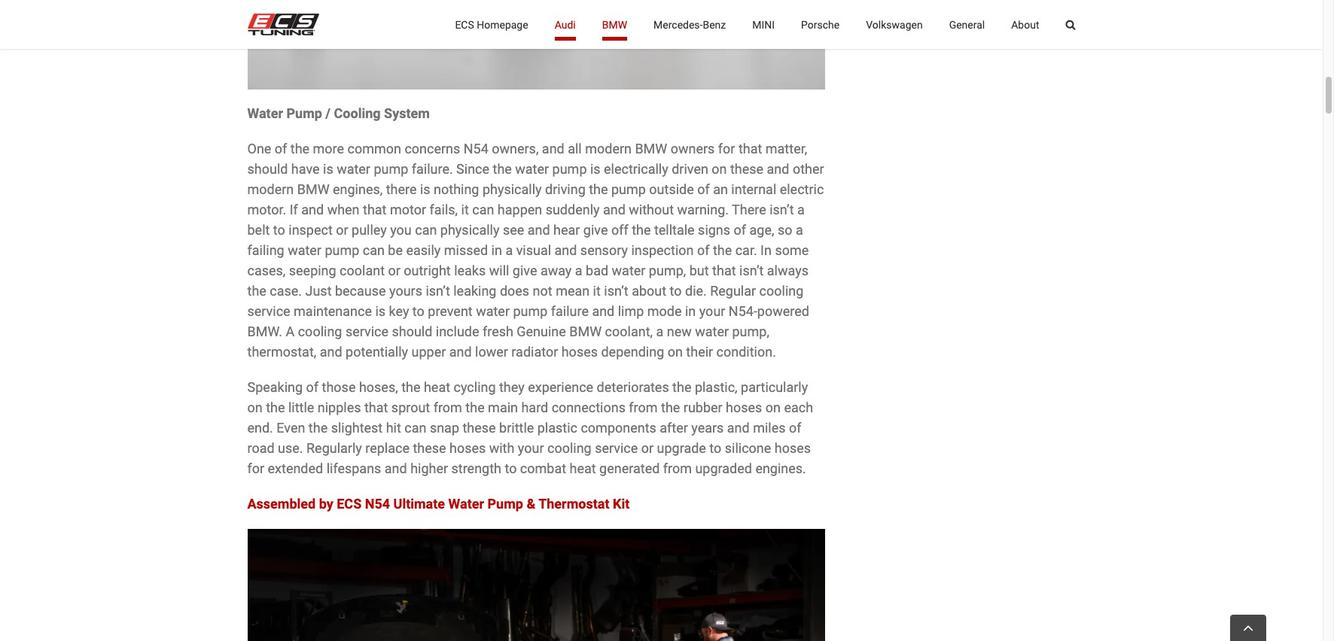 Task type: describe. For each thing, give the bounding box(es) containing it.
electric
[[780, 182, 824, 198]]

failure
[[551, 304, 589, 320]]

and up the off
[[603, 202, 626, 218]]

outside
[[649, 182, 694, 198]]

nipples
[[318, 400, 361, 416]]

coolant
[[340, 263, 385, 279]]

is down the more
[[323, 161, 333, 177]]

your inside one of the more common concerns n54 owners, and all modern bmw owners for that matter, should have is water pump failure. since the water pump is electrically driven on these and other modern bmw engines, there is nothing physically driving the pump outside of an internal electric motor. if and when that motor fails, it can happen suddenly and without warning. there isn't a belt to inspect or pulley you can physically see and hear give off the telltale signs of age, so a failing water pump can be easily missed in a visual and sensory inspection of the car. in some cases, seeping coolant or outright leaks will give away a bad water pump, but that isn't always the case. just because yours isn't leaking does not mean it isn't about to die. regular cooling service maintenance is key to prevent water pump failure and limp mode in your n54-powered bmw. a cooling service should include fresh genuine bmw coolant, a new water pump, thermostat, and potentially upper and lower radiator hoses depending on their condition.
[[699, 304, 725, 320]]

of up 'but'
[[697, 243, 710, 259]]

end.
[[247, 420, 273, 436]]

0 horizontal spatial ecs
[[337, 497, 362, 512]]

or inside speaking of those hoses, the heat cycling they experience deteriorates the plastic, particularly on the little nipples that sprout from the main hard connections from the rubber hoses on each end. even the slightest hit can snap these brittle plastic components after years and miles of road use. regularly replace these hoses with your cooling service or upgrade to silicone hoses for extended lifespans and higher strength to combat heat generated from upgraded engines.
[[641, 441, 654, 457]]

water up their
[[695, 324, 729, 340]]

of up car.
[[734, 222, 746, 238]]

upper
[[412, 344, 446, 360]]

in
[[761, 243, 772, 259]]

and up those
[[320, 344, 342, 360]]

hoses up engines.
[[775, 441, 811, 457]]

0 vertical spatial heat
[[424, 380, 450, 396]]

and up silicone
[[727, 420, 750, 436]]

water down "owners,"
[[515, 161, 549, 177]]

owners,
[[492, 141, 539, 157]]

water up about at the left of the page
[[612, 263, 646, 279]]

mercedes-
[[654, 18, 703, 30]]

hard
[[521, 400, 548, 416]]

driven
[[672, 161, 708, 177]]

snap
[[430, 420, 459, 436]]

internal
[[731, 182, 777, 198]]

ecs tuning logo image
[[247, 14, 319, 35]]

bad
[[586, 263, 609, 279]]

assembled
[[247, 497, 316, 512]]

0 horizontal spatial from
[[434, 400, 462, 416]]

n54-
[[729, 304, 757, 320]]

the up the "have"
[[290, 141, 310, 157]]

bmw up electrically
[[635, 141, 667, 157]]

always
[[767, 263, 809, 279]]

for inside speaking of those hoses, the heat cycling they experience deteriorates the plastic, particularly on the little nipples that sprout from the main hard connections from the rubber hoses on each end. even the slightest hit can snap these brittle plastic components after years and miles of road use. regularly replace these hoses with your cooling service or upgrade to silicone hoses for extended lifespans and higher strength to combat heat generated from upgraded engines.
[[247, 461, 264, 477]]

0 vertical spatial should
[[247, 161, 288, 177]]

0 horizontal spatial it
[[461, 202, 469, 218]]

lifespans
[[327, 461, 381, 477]]

1 vertical spatial service
[[346, 324, 389, 340]]

there
[[732, 202, 766, 218]]

cycling
[[454, 380, 496, 396]]

case.
[[270, 283, 302, 299]]

to down with
[[505, 461, 517, 477]]

leaking
[[454, 283, 497, 299]]

your inside speaking of those hoses, the heat cycling they experience deteriorates the plastic, particularly on the little nipples that sprout from the main hard connections from the rubber hoses on each end. even the slightest hit can snap these brittle plastic components after years and miles of road use. regularly replace these hoses with your cooling service or upgrade to silicone hoses for extended lifespans and higher strength to combat heat generated from upgraded engines.
[[518, 441, 544, 457]]

age,
[[750, 222, 774, 238]]

if
[[290, 202, 298, 218]]

does
[[500, 283, 530, 299]]

these inside one of the more common concerns n54 owners, and all modern bmw owners for that matter, should have is water pump failure. since the water pump is electrically driven on these and other modern bmw engines, there is nothing physically driving the pump outside of an internal electric motor. if and when that motor fails, it can happen suddenly and without warning. there isn't a belt to inspect or pulley you can physically see and hear give off the telltale signs of age, so a failing water pump can be easily missed in a visual and sensory inspection of the car. in some cases, seeping coolant or outright leaks will give away a bad water pump, but that isn't always the case. just because yours isn't leaking does not mean it isn't about to die. regular cooling service maintenance is key to prevent water pump failure and limp mode in your n54-powered bmw. a cooling service should include fresh genuine bmw coolant, a new water pump, thermostat, and potentially upper and lower radiator hoses depending on their condition.
[[730, 161, 764, 177]]

that inside speaking of those hoses, the heat cycling they experience deteriorates the plastic, particularly on the little nipples that sprout from the main hard connections from the rubber hoses on each end. even the slightest hit can snap these brittle plastic components after years and miles of road use. regularly replace these hoses with your cooling service or upgrade to silicone hoses for extended lifespans and higher strength to combat heat generated from upgraded engines.
[[364, 400, 388, 416]]

1 horizontal spatial in
[[685, 304, 696, 320]]

0 horizontal spatial cooling
[[298, 324, 342, 340]]

pump up coolant
[[325, 243, 359, 259]]

motor.
[[247, 202, 286, 218]]

years
[[691, 420, 724, 436]]

the down cycling
[[466, 400, 485, 416]]

upgraded
[[695, 461, 752, 477]]

the up after
[[661, 400, 680, 416]]

system
[[384, 106, 430, 121]]

sprout
[[391, 400, 430, 416]]

yours
[[389, 283, 422, 299]]

0 vertical spatial modern
[[585, 141, 632, 157]]

0 vertical spatial ecs
[[455, 18, 474, 30]]

cases,
[[247, 263, 286, 279]]

leaks
[[454, 263, 486, 279]]

that up pulley
[[363, 202, 387, 218]]

one
[[247, 141, 271, 157]]

prevent
[[428, 304, 473, 320]]

speaking of those hoses, the heat cycling they experience deteriorates the plastic, particularly on the little nipples that sprout from the main hard connections from the rubber hoses on each end. even the slightest hit can snap these brittle plastic components after years and miles of road use. regularly replace these hoses with your cooling service or upgrade to silicone hoses for extended lifespans and higher strength to combat heat generated from upgraded engines.
[[247, 380, 813, 477]]

pump up driving
[[552, 161, 587, 177]]

pump down electrically
[[611, 182, 646, 198]]

speaking
[[247, 380, 303, 396]]

mode
[[647, 304, 682, 320]]

warning.
[[677, 202, 729, 218]]

but
[[690, 263, 709, 279]]

fresh
[[483, 324, 513, 340]]

2 vertical spatial these
[[413, 441, 446, 457]]

slightest
[[331, 420, 383, 436]]

generated
[[600, 461, 660, 477]]

1 vertical spatial modern
[[247, 182, 294, 198]]

will
[[489, 263, 509, 279]]

ultimate
[[393, 497, 445, 512]]

water up the fresh
[[476, 304, 510, 320]]

audi
[[555, 18, 576, 30]]

1 horizontal spatial should
[[392, 324, 433, 340]]

is down failure.
[[420, 182, 430, 198]]

of right one
[[275, 141, 287, 157]]

and down replace
[[385, 461, 407, 477]]

and down matter,
[[767, 161, 790, 177]]

water up engines,
[[337, 161, 370, 177]]

on down 'particularly'
[[766, 400, 781, 416]]

1 vertical spatial give
[[513, 263, 537, 279]]

replace
[[365, 441, 410, 457]]

electrically
[[604, 161, 668, 177]]

there
[[386, 182, 417, 198]]

and left all
[[542, 141, 565, 157]]

can down pulley
[[363, 243, 385, 259]]

happen
[[498, 202, 542, 218]]

more
[[313, 141, 344, 157]]

a left new at bottom
[[656, 324, 664, 340]]

belt
[[247, 222, 270, 238]]

1 vertical spatial heat
[[570, 461, 596, 477]]

1 horizontal spatial pump
[[488, 497, 523, 512]]

upgrade
[[657, 441, 706, 457]]

combat
[[520, 461, 566, 477]]

/
[[326, 106, 331, 121]]

not
[[533, 283, 552, 299]]

the up sprout
[[401, 380, 421, 396]]

bmw down the "have"
[[297, 182, 330, 198]]

about
[[1012, 18, 1040, 30]]

deteriorates
[[597, 380, 669, 396]]

is left key
[[375, 304, 386, 320]]

inspect
[[289, 222, 333, 238]]

of left "an"
[[697, 182, 710, 198]]

2 horizontal spatial from
[[663, 461, 692, 477]]

road
[[247, 441, 275, 457]]

the down speaking
[[266, 400, 285, 416]]

outright
[[404, 263, 451, 279]]

nothing
[[434, 182, 479, 198]]

all
[[568, 141, 582, 157]]

the up regularly
[[309, 420, 328, 436]]

0 horizontal spatial pump,
[[649, 263, 686, 279]]

volkswagen
[[866, 18, 923, 30]]

can down nothing
[[472, 202, 494, 218]]

limp
[[618, 304, 644, 320]]

those
[[322, 380, 356, 396]]

they
[[499, 380, 525, 396]]

to right belt
[[273, 222, 285, 238]]

visual
[[516, 243, 551, 259]]

the down "owners,"
[[493, 161, 512, 177]]

matter,
[[766, 141, 807, 157]]

particularly
[[741, 380, 808, 396]]

you
[[390, 222, 412, 238]]

1 vertical spatial physically
[[440, 222, 500, 238]]

a down electric
[[797, 202, 805, 218]]

pump up there
[[374, 161, 408, 177]]

on up "an"
[[712, 161, 727, 177]]

that up regular
[[712, 263, 736, 279]]

isn't up "so"
[[770, 202, 794, 218]]

on up 'end.'
[[247, 400, 263, 416]]

1 horizontal spatial pump,
[[732, 324, 770, 340]]



Task type: locate. For each thing, give the bounding box(es) containing it.
your up combat
[[518, 441, 544, 457]]

1 horizontal spatial give
[[584, 222, 608, 238]]

2 vertical spatial or
[[641, 441, 654, 457]]

1 vertical spatial n54
[[365, 497, 390, 512]]

in up will in the left top of the page
[[491, 243, 502, 259]]

isn't up limp
[[604, 283, 629, 299]]

of down each
[[789, 420, 802, 436]]

audi link
[[555, 0, 576, 49]]

0 horizontal spatial water
[[247, 106, 283, 121]]

or down when
[[336, 222, 348, 238]]

maintenance
[[294, 304, 372, 320]]

components
[[581, 420, 657, 436]]

0 horizontal spatial or
[[336, 222, 348, 238]]

0 horizontal spatial heat
[[424, 380, 450, 396]]

cooling
[[334, 106, 381, 121]]

from up snap
[[434, 400, 462, 416]]

0 vertical spatial for
[[718, 141, 735, 157]]

0 vertical spatial n54
[[464, 141, 489, 157]]

it right fails, on the left top
[[461, 202, 469, 218]]

1 vertical spatial these
[[463, 420, 496, 436]]

0 vertical spatial water
[[247, 106, 283, 121]]

porsche
[[801, 18, 840, 30]]

common
[[348, 141, 401, 157]]

service up bmw.
[[247, 304, 290, 320]]

1 horizontal spatial water
[[448, 497, 484, 512]]

include
[[436, 324, 479, 340]]

hoses
[[562, 344, 598, 360], [726, 400, 762, 416], [450, 441, 486, 457], [775, 441, 811, 457]]

about link
[[1012, 0, 1040, 49]]

telltale
[[654, 222, 695, 238]]

0 vertical spatial service
[[247, 304, 290, 320]]

for
[[718, 141, 735, 157], [247, 461, 264, 477]]

ecs homepage link
[[455, 0, 528, 49]]

water up one
[[247, 106, 283, 121]]

without
[[629, 202, 674, 218]]

away
[[541, 263, 572, 279]]

sensory
[[580, 243, 628, 259]]

give up the sensory
[[584, 222, 608, 238]]

and down hear
[[555, 243, 577, 259]]

&
[[527, 497, 536, 512]]

1 vertical spatial for
[[247, 461, 264, 477]]

porsche link
[[801, 0, 840, 49]]

see
[[503, 222, 524, 238]]

0 vertical spatial pump
[[286, 106, 322, 121]]

to down years
[[710, 441, 722, 457]]

hit
[[386, 420, 401, 436]]

0 horizontal spatial modern
[[247, 182, 294, 198]]

1 vertical spatial should
[[392, 324, 433, 340]]

pump up genuine
[[513, 304, 548, 320]]

can up easily
[[415, 222, 437, 238]]

seeping
[[289, 263, 336, 279]]

that down hoses,
[[364, 400, 388, 416]]

cooling
[[759, 283, 804, 299], [298, 324, 342, 340], [547, 441, 592, 457]]

is left electrically
[[590, 161, 601, 177]]

to
[[273, 222, 285, 238], [670, 283, 682, 299], [413, 304, 425, 320], [710, 441, 722, 457], [505, 461, 517, 477]]

water down inspect
[[288, 243, 322, 259]]

isn't down car.
[[739, 263, 764, 279]]

0 vertical spatial in
[[491, 243, 502, 259]]

connections
[[552, 400, 626, 416]]

n54 inside one of the more common concerns n54 owners, and all modern bmw owners for that matter, should have is water pump failure. since the water pump is electrically driven on these and other modern bmw engines, there is nothing physically driving the pump outside of an internal electric motor. if and when that motor fails, it can happen suddenly and without warning. there isn't a belt to inspect or pulley you can physically see and hear give off the telltale signs of age, so a failing water pump can be easily missed in a visual and sensory inspection of the car. in some cases, seeping coolant or outright leaks will give away a bad water pump, but that isn't always the case. just because yours isn't leaking does not mean it isn't about to die. regular cooling service maintenance is key to prevent water pump failure and limp mode in your n54-powered bmw. a cooling service should include fresh genuine bmw coolant, a new water pump, thermostat, and potentially upper and lower radiator hoses depending on their condition.
[[464, 141, 489, 157]]

can down sprout
[[405, 420, 427, 436]]

a
[[797, 202, 805, 218], [796, 222, 803, 238], [506, 243, 513, 259], [575, 263, 583, 279], [656, 324, 664, 340]]

on down new at bottom
[[668, 344, 683, 360]]

so
[[778, 222, 793, 238]]

0 horizontal spatial pump
[[286, 106, 322, 121]]

water down strength
[[448, 497, 484, 512]]

0 horizontal spatial these
[[413, 441, 446, 457]]

hoses up strength
[[450, 441, 486, 457]]

each
[[784, 400, 813, 416]]

regularly
[[306, 441, 362, 457]]

give down visual
[[513, 263, 537, 279]]

depending
[[601, 344, 664, 360]]

hoses,
[[359, 380, 398, 396]]

a down see
[[506, 243, 513, 259]]

some
[[775, 243, 809, 259]]

0 vertical spatial pump,
[[649, 263, 686, 279]]

mini link
[[752, 0, 775, 49]]

1 vertical spatial your
[[518, 441, 544, 457]]

and up visual
[[528, 222, 550, 238]]

to right key
[[413, 304, 425, 320]]

1 vertical spatial or
[[388, 263, 401, 279]]

mini
[[752, 18, 775, 30]]

benz
[[703, 18, 726, 30]]

bmw down the failure
[[569, 324, 602, 340]]

0 vertical spatial give
[[584, 222, 608, 238]]

your down die.
[[699, 304, 725, 320]]

engines.
[[756, 461, 806, 477]]

easily
[[406, 243, 441, 259]]

regular
[[710, 283, 756, 299]]

0 horizontal spatial in
[[491, 243, 502, 259]]

service inside speaking of those hoses, the heat cycling they experience deteriorates the plastic, particularly on the little nipples that sprout from the main hard connections from the rubber hoses on each end. even the slightest hit can snap these brittle plastic components after years and miles of road use. regularly replace these hoses with your cooling service or upgrade to silicone hoses for extended lifespans and higher strength to combat heat generated from upgraded engines.
[[595, 441, 638, 457]]

on
[[712, 161, 727, 177], [668, 344, 683, 360], [247, 400, 263, 416], [766, 400, 781, 416]]

1 horizontal spatial these
[[463, 420, 496, 436]]

cooling down plastic
[[547, 441, 592, 457]]

it down the bad at left top
[[593, 283, 601, 299]]

that left matter,
[[739, 141, 762, 157]]

heat
[[424, 380, 450, 396], [570, 461, 596, 477]]

service up potentially
[[346, 324, 389, 340]]

for down road
[[247, 461, 264, 477]]

and down include
[[449, 344, 472, 360]]

2 horizontal spatial cooling
[[759, 283, 804, 299]]

isn't
[[770, 202, 794, 218], [739, 263, 764, 279], [426, 283, 450, 299], [604, 283, 629, 299]]

condition.
[[717, 344, 776, 360]]

should
[[247, 161, 288, 177], [392, 324, 433, 340]]

water pump / cooling system
[[247, 106, 430, 121]]

by
[[319, 497, 333, 512]]

0 vertical spatial physically
[[483, 182, 542, 198]]

0 horizontal spatial for
[[247, 461, 264, 477]]

even
[[277, 420, 305, 436]]

1 horizontal spatial ecs
[[455, 18, 474, 30]]

hoses up experience
[[562, 344, 598, 360]]

physically up missed
[[440, 222, 500, 238]]

kit
[[613, 497, 630, 512]]

or up generated
[[641, 441, 654, 457]]

just
[[305, 283, 332, 299]]

pump, up condition.
[[732, 324, 770, 340]]

and left limp
[[592, 304, 615, 320]]

ecs right by
[[337, 497, 362, 512]]

from down deteriorates
[[629, 400, 658, 416]]

hoses up miles
[[726, 400, 762, 416]]

0 vertical spatial these
[[730, 161, 764, 177]]

0 vertical spatial your
[[699, 304, 725, 320]]

strength
[[451, 461, 502, 477]]

suddenly
[[546, 202, 600, 218]]

1 vertical spatial cooling
[[298, 324, 342, 340]]

1 horizontal spatial heat
[[570, 461, 596, 477]]

2 horizontal spatial service
[[595, 441, 638, 457]]

1 horizontal spatial service
[[346, 324, 389, 340]]

other
[[793, 161, 824, 177]]

be
[[388, 243, 403, 259]]

after
[[660, 420, 688, 436]]

isn't down outright
[[426, 283, 450, 299]]

from down upgrade
[[663, 461, 692, 477]]

of up little
[[306, 380, 319, 396]]

experience
[[528, 380, 594, 396]]

for right owners
[[718, 141, 735, 157]]

0 vertical spatial cooling
[[759, 283, 804, 299]]

cooling down maintenance
[[298, 324, 342, 340]]

motor
[[390, 202, 426, 218]]

1 horizontal spatial it
[[593, 283, 601, 299]]

about
[[632, 283, 667, 299]]

can inside speaking of those hoses, the heat cycling they experience deteriorates the plastic, particularly on the little nipples that sprout from the main hard connections from the rubber hoses on each end. even the slightest hit can snap these brittle plastic components after years and miles of road use. regularly replace these hoses with your cooling service or upgrade to silicone hoses for extended lifespans and higher strength to combat heat generated from upgraded engines.
[[405, 420, 427, 436]]

1 horizontal spatial cooling
[[547, 441, 592, 457]]

0 horizontal spatial give
[[513, 263, 537, 279]]

miles
[[753, 420, 786, 436]]

your
[[699, 304, 725, 320], [518, 441, 544, 457]]

0 horizontal spatial service
[[247, 304, 290, 320]]

or down be
[[388, 263, 401, 279]]

heat up sprout
[[424, 380, 450, 396]]

fails,
[[430, 202, 458, 218]]

key
[[389, 304, 409, 320]]

water
[[337, 161, 370, 177], [515, 161, 549, 177], [288, 243, 322, 259], [612, 263, 646, 279], [476, 304, 510, 320], [695, 324, 729, 340]]

bmw.
[[247, 324, 282, 340]]

to left die.
[[670, 283, 682, 299]]

when
[[327, 202, 360, 218]]

can
[[472, 202, 494, 218], [415, 222, 437, 238], [363, 243, 385, 259], [405, 420, 427, 436]]

1 horizontal spatial your
[[699, 304, 725, 320]]

a right "so"
[[796, 222, 803, 238]]

the down "cases,"
[[247, 283, 266, 299]]

bmw
[[602, 18, 627, 30], [635, 141, 667, 157], [297, 182, 330, 198], [569, 324, 602, 340]]

1 horizontal spatial or
[[388, 263, 401, 279]]

the up suddenly at the top left of the page
[[589, 182, 608, 198]]

physically up the happen
[[483, 182, 542, 198]]

mercedes-benz link
[[654, 0, 726, 49]]

1 horizontal spatial n54
[[464, 141, 489, 157]]

0 horizontal spatial your
[[518, 441, 544, 457]]

owners
[[671, 141, 715, 157]]

the right the off
[[632, 222, 651, 238]]

plastic
[[537, 420, 578, 436]]

assembled by ecs n54 ultimate water pump & thermostat kit link
[[247, 497, 630, 512]]

cooling inside speaking of those hoses, the heat cycling they experience deteriorates the plastic, particularly on the little nipples that sprout from the main hard connections from the rubber hoses on each end. even the slightest hit can snap these brittle plastic components after years and miles of road use. regularly replace these hoses with your cooling service or upgrade to silicone hoses for extended lifespans and higher strength to combat heat generated from upgraded engines.
[[547, 441, 592, 457]]

n54 left "ultimate"
[[365, 497, 390, 512]]

1 vertical spatial water
[[448, 497, 484, 512]]

the up rubber
[[673, 380, 692, 396]]

lower
[[475, 344, 508, 360]]

bmw right audi link
[[602, 18, 627, 30]]

should down key
[[392, 324, 433, 340]]

in down die.
[[685, 304, 696, 320]]

1 vertical spatial ecs
[[337, 497, 362, 512]]

0 vertical spatial or
[[336, 222, 348, 238]]

pump left &
[[488, 497, 523, 512]]

0 vertical spatial it
[[461, 202, 469, 218]]

pump, down inspection
[[649, 263, 686, 279]]

in
[[491, 243, 502, 259], [685, 304, 696, 320]]

should down one
[[247, 161, 288, 177]]

2 vertical spatial cooling
[[547, 441, 592, 457]]

radiator
[[512, 344, 558, 360]]

cooling up powered in the right of the page
[[759, 283, 804, 299]]

2 horizontal spatial or
[[641, 441, 654, 457]]

coolant,
[[605, 324, 653, 340]]

1 horizontal spatial for
[[718, 141, 735, 157]]

hear
[[554, 222, 580, 238]]

these up higher
[[413, 441, 446, 457]]

1 vertical spatial pump
[[488, 497, 523, 512]]

0 horizontal spatial should
[[247, 161, 288, 177]]

new
[[667, 324, 692, 340]]

volkswagen link
[[866, 0, 923, 49]]

1 horizontal spatial from
[[629, 400, 658, 416]]

failing
[[247, 243, 284, 259]]

2 horizontal spatial these
[[730, 161, 764, 177]]

service
[[247, 304, 290, 320], [346, 324, 389, 340], [595, 441, 638, 457]]

thermostat
[[539, 497, 610, 512]]

n54 up since
[[464, 141, 489, 157]]

these up with
[[463, 420, 496, 436]]

rubber
[[684, 400, 723, 416]]

2 vertical spatial service
[[595, 441, 638, 457]]

0 horizontal spatial n54
[[365, 497, 390, 512]]

1 vertical spatial in
[[685, 304, 696, 320]]

1 vertical spatial it
[[593, 283, 601, 299]]

a left the bad at left top
[[575, 263, 583, 279]]

hoses inside one of the more common concerns n54 owners, and all modern bmw owners for that matter, should have is water pump failure. since the water pump is electrically driven on these and other modern bmw engines, there is nothing physically driving the pump outside of an internal electric motor. if and when that motor fails, it can happen suddenly and without warning. there isn't a belt to inspect or pulley you can physically see and hear give off the telltale signs of age, so a failing water pump can be easily missed in a visual and sensory inspection of the car. in some cases, seeping coolant or outright leaks will give away a bad water pump, but that isn't always the case. just because yours isn't leaking does not mean it isn't about to die. regular cooling service maintenance is key to prevent water pump failure and limp mode in your n54-powered bmw. a cooling service should include fresh genuine bmw coolant, a new water pump, thermostat, and potentially upper and lower radiator hoses depending on their condition.
[[562, 344, 598, 360]]

1 horizontal spatial modern
[[585, 141, 632, 157]]

physically
[[483, 182, 542, 198], [440, 222, 500, 238]]

that
[[739, 141, 762, 157], [363, 202, 387, 218], [712, 263, 736, 279], [364, 400, 388, 416]]

service down components
[[595, 441, 638, 457]]

use.
[[278, 441, 303, 457]]

the down signs
[[713, 243, 732, 259]]

n54
[[464, 141, 489, 157], [365, 497, 390, 512]]

for inside one of the more common concerns n54 owners, and all modern bmw owners for that matter, should have is water pump failure. since the water pump is electrically driven on these and other modern bmw engines, there is nothing physically driving the pump outside of an internal electric motor. if and when that motor fails, it can happen suddenly and without warning. there isn't a belt to inspect or pulley you can physically see and hear give off the telltale signs of age, so a failing water pump can be easily missed in a visual and sensory inspection of the car. in some cases, seeping coolant or outright leaks will give away a bad water pump, but that isn't always the case. just because yours isn't leaking does not mean it isn't about to die. regular cooling service maintenance is key to prevent water pump failure and limp mode in your n54-powered bmw. a cooling service should include fresh genuine bmw coolant, a new water pump, thermostat, and potentially upper and lower radiator hoses depending on their condition.
[[718, 141, 735, 157]]

and right if
[[301, 202, 324, 218]]

give
[[584, 222, 608, 238], [513, 263, 537, 279]]

1 vertical spatial pump,
[[732, 324, 770, 340]]



Task type: vqa. For each thing, say whether or not it's contained in the screenshot.
Pump
yes



